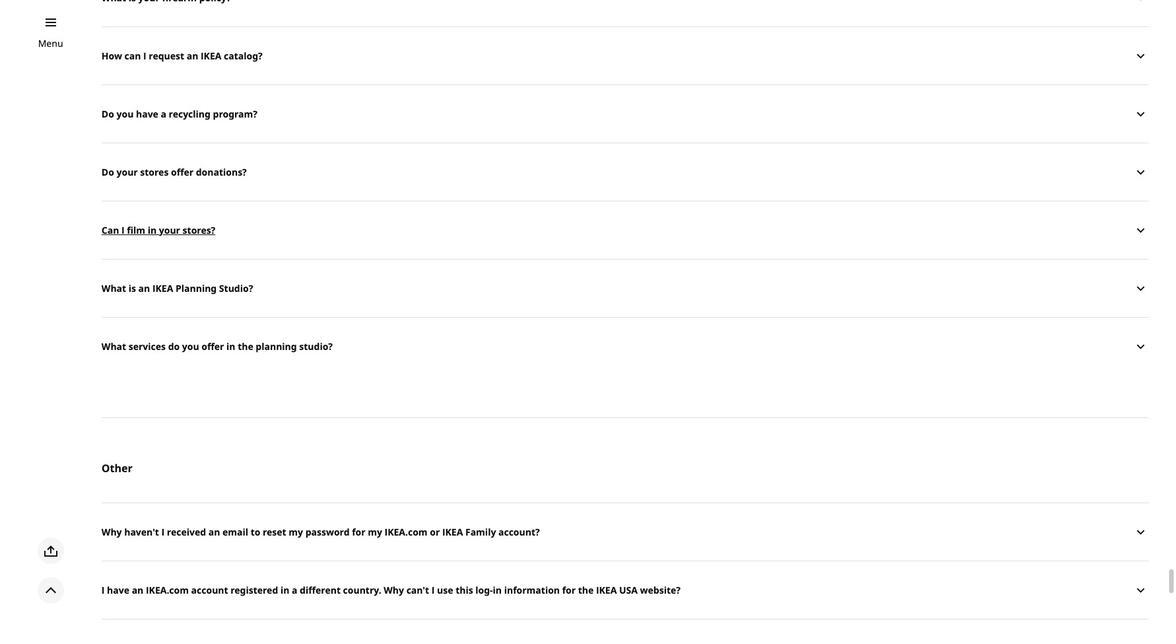 Task type: describe. For each thing, give the bounding box(es) containing it.
do your stores offer donations? button
[[102, 143, 1149, 201]]

recycling
[[169, 107, 211, 120]]

offer inside dropdown button
[[171, 166, 194, 178]]

menu
[[38, 37, 63, 50]]

services
[[129, 340, 166, 352]]

what services do you offer in the planning studio?
[[102, 340, 333, 352]]

how
[[102, 49, 122, 62]]

do for do you have a recycling program?
[[102, 107, 114, 120]]

why inside i have an ikea.com account registered in a different country. why can't i use this log-in information for the ikea usa website? 'dropdown button'
[[384, 584, 404, 596]]

the inside 'dropdown button'
[[578, 584, 594, 596]]

have inside dropdown button
[[136, 107, 158, 120]]

offer inside dropdown button
[[202, 340, 224, 352]]

catalog?
[[224, 49, 263, 62]]

in right this
[[493, 584, 502, 596]]

family
[[466, 525, 496, 538]]

a inside 'dropdown button'
[[292, 584, 297, 596]]

what for what services do you offer in the planning studio?
[[102, 340, 126, 352]]

i have an ikea.com account registered in a different country. why can't i use this log-in information for the ikea usa website?
[[102, 584, 681, 596]]

received
[[167, 525, 206, 538]]

can i film in your stores? button
[[102, 201, 1149, 259]]

in inside dropdown button
[[148, 224, 157, 236]]

an right request
[[187, 49, 198, 62]]

what services do you offer in the planning studio? button
[[102, 317, 1149, 375]]

other
[[102, 461, 133, 476]]

do you have a recycling program? button
[[102, 85, 1149, 143]]

an right is at the left top of the page
[[138, 282, 150, 294]]

account?
[[499, 525, 540, 538]]

what is an ikea planning studio? button
[[102, 259, 1149, 317]]

ikea.com inside 'dropdown button'
[[146, 584, 189, 596]]

can i film in your stores?
[[102, 224, 215, 236]]

to
[[251, 525, 260, 538]]

this
[[456, 584, 473, 596]]

can't
[[407, 584, 429, 596]]

program?
[[213, 107, 258, 120]]

stores?
[[183, 224, 215, 236]]

for inside dropdown button
[[352, 525, 366, 538]]

2 my from the left
[[368, 525, 382, 538]]

have inside 'dropdown button'
[[107, 584, 129, 596]]

1 my from the left
[[289, 525, 303, 538]]

or
[[430, 525, 440, 538]]

email
[[223, 525, 248, 538]]

why haven't i received an email to reset my password for my ikea.com or ikea family account?
[[102, 525, 540, 538]]

why inside why haven't i received an email to reset my password for my ikea.com or ikea family account? dropdown button
[[102, 525, 122, 538]]



Task type: locate. For each thing, give the bounding box(es) containing it.
your left stores?
[[159, 224, 180, 236]]

what left is at the left top of the page
[[102, 282, 126, 294]]

1 vertical spatial ikea.com
[[146, 584, 189, 596]]

why
[[102, 525, 122, 538], [384, 584, 404, 596]]

request
[[149, 49, 184, 62]]

1 horizontal spatial offer
[[202, 340, 224, 352]]

for inside 'dropdown button'
[[562, 584, 576, 596]]

can
[[125, 49, 141, 62]]

0 vertical spatial do
[[102, 107, 114, 120]]

ikea.com
[[385, 525, 428, 538], [146, 584, 189, 596]]

1 vertical spatial what
[[102, 340, 126, 352]]

0 vertical spatial ikea.com
[[385, 525, 428, 538]]

why left can't
[[384, 584, 404, 596]]

0 vertical spatial offer
[[171, 166, 194, 178]]

can
[[102, 224, 119, 236]]

how can i request an ikea catalog?
[[102, 49, 263, 62]]

film
[[127, 224, 145, 236]]

what inside dropdown button
[[102, 340, 126, 352]]

menu button
[[38, 36, 63, 51]]

planning
[[256, 340, 297, 352]]

do for do your stores offer donations?
[[102, 166, 114, 178]]

registered
[[231, 584, 278, 596]]

1 horizontal spatial why
[[384, 584, 404, 596]]

0 vertical spatial you
[[117, 107, 134, 120]]

you down can
[[117, 107, 134, 120]]

website?
[[640, 584, 681, 596]]

stores
[[140, 166, 169, 178]]

an down haven't
[[132, 584, 144, 596]]

have
[[136, 107, 158, 120], [107, 584, 129, 596]]

an inside 'dropdown button'
[[132, 584, 144, 596]]

0 horizontal spatial a
[[161, 107, 166, 120]]

you inside dropdown button
[[117, 107, 134, 120]]

is
[[129, 282, 136, 294]]

offer
[[171, 166, 194, 178], [202, 340, 224, 352]]

0 horizontal spatial for
[[352, 525, 366, 538]]

reset
[[263, 525, 286, 538]]

0 vertical spatial what
[[102, 282, 126, 294]]

1 horizontal spatial a
[[292, 584, 297, 596]]

why left haven't
[[102, 525, 122, 538]]

2 do from the top
[[102, 166, 114, 178]]

what for what is an ikea planning studio?
[[102, 282, 126, 294]]

password
[[306, 525, 350, 538]]

1 vertical spatial why
[[384, 584, 404, 596]]

offer right the do
[[202, 340, 224, 352]]

1 horizontal spatial have
[[136, 107, 158, 120]]

for right information
[[562, 584, 576, 596]]

country.
[[343, 584, 382, 596]]

0 horizontal spatial ikea.com
[[146, 584, 189, 596]]

2 what from the top
[[102, 340, 126, 352]]

0 horizontal spatial have
[[107, 584, 129, 596]]

0 horizontal spatial my
[[289, 525, 303, 538]]

1 vertical spatial your
[[159, 224, 180, 236]]

your left "stores"
[[117, 166, 138, 178]]

a left recycling at the left top
[[161, 107, 166, 120]]

what left services
[[102, 340, 126, 352]]

donations?
[[196, 166, 247, 178]]

do your stores offer donations?
[[102, 166, 247, 178]]

log-
[[476, 584, 493, 596]]

the left usa
[[578, 584, 594, 596]]

ikea right is at the left top of the page
[[152, 282, 173, 294]]

a
[[161, 107, 166, 120], [292, 584, 297, 596]]

how can i request an ikea catalog? button
[[102, 26, 1149, 85]]

0 horizontal spatial you
[[117, 107, 134, 120]]

0 vertical spatial the
[[238, 340, 253, 352]]

1 vertical spatial have
[[107, 584, 129, 596]]

what
[[102, 282, 126, 294], [102, 340, 126, 352]]

ikea.com inside dropdown button
[[385, 525, 428, 538]]

for right password
[[352, 525, 366, 538]]

ikea
[[201, 49, 222, 62], [152, 282, 173, 294], [442, 525, 463, 538], [596, 584, 617, 596]]

studio?
[[299, 340, 333, 352]]

haven't
[[124, 525, 159, 538]]

do you have a recycling program?
[[102, 107, 258, 120]]

account
[[191, 584, 228, 596]]

1 horizontal spatial you
[[182, 340, 199, 352]]

1 do from the top
[[102, 107, 114, 120]]

my
[[289, 525, 303, 538], [368, 525, 382, 538]]

1 vertical spatial offer
[[202, 340, 224, 352]]

1 vertical spatial do
[[102, 166, 114, 178]]

my right "reset"
[[289, 525, 303, 538]]

what inside dropdown button
[[102, 282, 126, 294]]

offer right "stores"
[[171, 166, 194, 178]]

ikea.com left or
[[385, 525, 428, 538]]

have down haven't
[[107, 584, 129, 596]]

0 horizontal spatial why
[[102, 525, 122, 538]]

my right password
[[368, 525, 382, 538]]

ikea right or
[[442, 525, 463, 538]]

have left recycling at the left top
[[136, 107, 158, 120]]

use
[[437, 584, 453, 596]]

why haven't i received an email to reset my password for my ikea.com or ikea family account? button
[[102, 503, 1149, 561]]

ikea.com left account
[[146, 584, 189, 596]]

do
[[168, 340, 180, 352]]

different
[[300, 584, 341, 596]]

in right registered
[[281, 584, 289, 596]]

0 vertical spatial why
[[102, 525, 122, 538]]

0 vertical spatial for
[[352, 525, 366, 538]]

planning
[[176, 282, 217, 294]]

i
[[143, 49, 146, 62], [122, 224, 125, 236], [162, 525, 165, 538], [102, 584, 105, 596], [432, 584, 435, 596]]

0 vertical spatial have
[[136, 107, 158, 120]]

ikea inside 'dropdown button'
[[596, 584, 617, 596]]

a left "different"
[[292, 584, 297, 596]]

in left planning
[[227, 340, 235, 352]]

the left planning
[[238, 340, 253, 352]]

in inside dropdown button
[[227, 340, 235, 352]]

in right film at the top left
[[148, 224, 157, 236]]

1 horizontal spatial my
[[368, 525, 382, 538]]

0 horizontal spatial your
[[117, 166, 138, 178]]

0 horizontal spatial offer
[[171, 166, 194, 178]]

information
[[504, 584, 560, 596]]

do down the how at left
[[102, 107, 114, 120]]

1 vertical spatial for
[[562, 584, 576, 596]]

0 vertical spatial a
[[161, 107, 166, 120]]

1 vertical spatial the
[[578, 584, 594, 596]]

1 horizontal spatial the
[[578, 584, 594, 596]]

you
[[117, 107, 134, 120], [182, 340, 199, 352]]

1 horizontal spatial ikea.com
[[385, 525, 428, 538]]

you right the do
[[182, 340, 199, 352]]

in
[[148, 224, 157, 236], [227, 340, 235, 352], [281, 584, 289, 596], [493, 584, 502, 596]]

0 horizontal spatial the
[[238, 340, 253, 352]]

a inside dropdown button
[[161, 107, 166, 120]]

what is an ikea planning studio?
[[102, 282, 253, 294]]

an
[[187, 49, 198, 62], [138, 282, 150, 294], [208, 525, 220, 538], [132, 584, 144, 596]]

studio?
[[219, 282, 253, 294]]

ikea left usa
[[596, 584, 617, 596]]

the inside dropdown button
[[238, 340, 253, 352]]

1 what from the top
[[102, 282, 126, 294]]

an left the email
[[208, 525, 220, 538]]

the
[[238, 340, 253, 352], [578, 584, 594, 596]]

you inside dropdown button
[[182, 340, 199, 352]]

1 vertical spatial a
[[292, 584, 297, 596]]

your
[[117, 166, 138, 178], [159, 224, 180, 236]]

do
[[102, 107, 114, 120], [102, 166, 114, 178]]

ikea left catalog?
[[201, 49, 222, 62]]

1 horizontal spatial for
[[562, 584, 576, 596]]

1 horizontal spatial your
[[159, 224, 180, 236]]

0 vertical spatial your
[[117, 166, 138, 178]]

usa
[[619, 584, 638, 596]]

1 vertical spatial you
[[182, 340, 199, 352]]

do left "stores"
[[102, 166, 114, 178]]

i have an ikea.com account registered in a different country. why can't i use this log-in information for the ikea usa website? button
[[102, 561, 1149, 619]]

for
[[352, 525, 366, 538], [562, 584, 576, 596]]



Task type: vqa. For each thing, say whether or not it's contained in the screenshot.
the Why
yes



